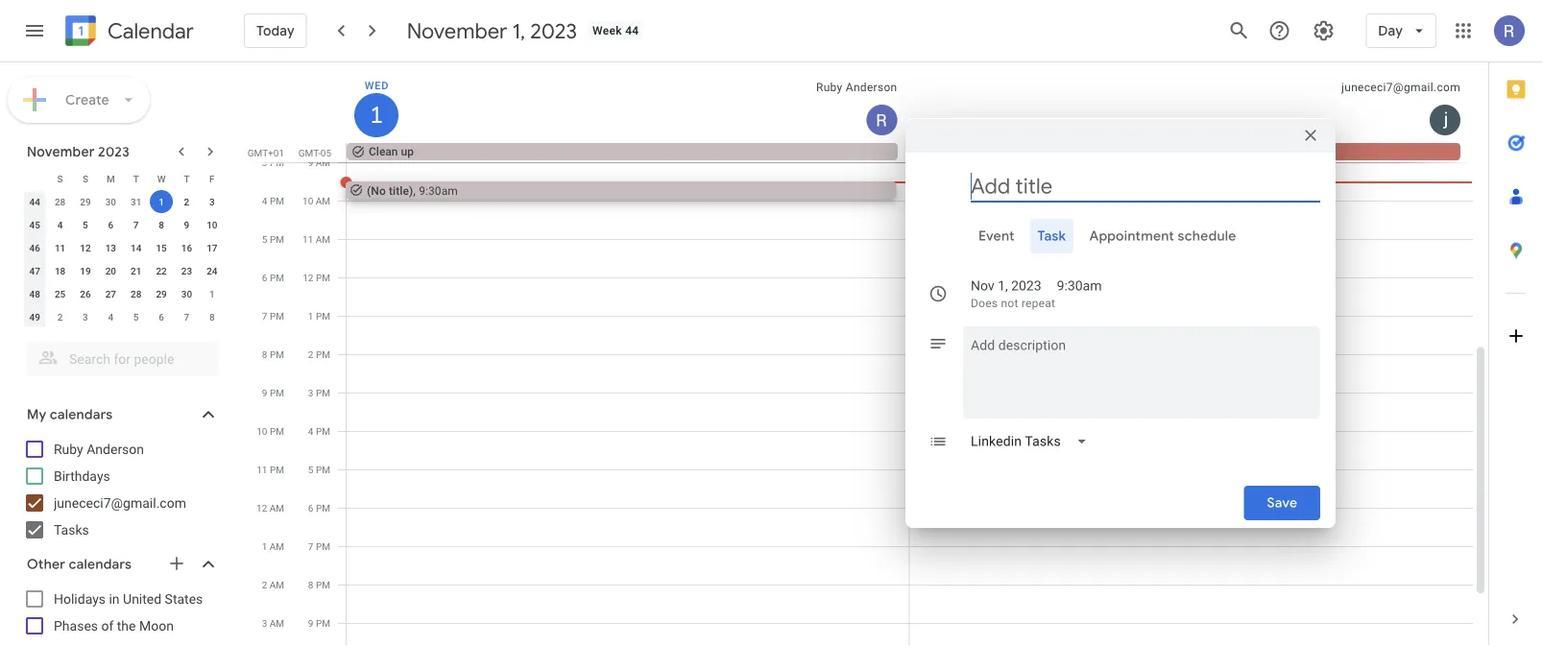 Task type: vqa. For each thing, say whether or not it's contained in the screenshot.
Apple Lee
no



Task type: describe. For each thing, give the bounding box(es) containing it.
9 right 3 am
[[308, 618, 314, 629]]

0 horizontal spatial 6 pm
[[262, 272, 284, 283]]

44 inside november 2023 grid
[[29, 196, 40, 207]]

30 for october 30 'element'
[[105, 196, 116, 207]]

december 3 element
[[74, 305, 97, 329]]

7 inside december 7 element
[[184, 311, 190, 323]]

am for 12 am
[[270, 502, 284, 514]]

7 right december 8 "element"
[[262, 310, 268, 322]]

my calendars list
[[4, 434, 238, 546]]

,
[[413, 184, 416, 197]]

pm right "1 am"
[[316, 541, 330, 552]]

13 element
[[99, 236, 122, 259]]

22 element
[[150, 259, 173, 282]]

event
[[979, 228, 1015, 245]]

phases of the moon
[[54, 618, 174, 634]]

december 1 element
[[201, 282, 224, 305]]

pm right 3 am
[[316, 618, 330, 629]]

anderson inside 1 column header
[[846, 81, 898, 94]]

8 right 2 am
[[308, 579, 314, 591]]

12 pm
[[303, 272, 330, 283]]

1 inside the wed 1
[[369, 100, 382, 130]]

united
[[123, 591, 162, 607]]

28 for the october 28 element
[[55, 196, 66, 207]]

repeat
[[1022, 297, 1056, 310]]

05
[[321, 147, 331, 158]]

13
[[105, 242, 116, 254]]

row containing 46
[[22, 236, 225, 259]]

title) for (no title) , 9:30am
[[389, 184, 413, 197]]

4 right 10 pm
[[308, 426, 314, 437]]

Search for people text field
[[38, 342, 207, 377]]

7 right "1 am"
[[308, 541, 314, 552]]

my
[[27, 406, 46, 424]]

row containing s
[[22, 167, 225, 190]]

12 for 12 am
[[257, 502, 267, 514]]

15 element
[[150, 236, 173, 259]]

21
[[131, 265, 142, 277]]

23 element
[[175, 259, 198, 282]]

27
[[105, 288, 116, 300]]

23
[[181, 265, 192, 277]]

28 element
[[125, 282, 148, 305]]

does not repeat
[[971, 297, 1056, 310]]

pm down 2 pm
[[316, 387, 330, 399]]

december 4 element
[[99, 305, 122, 329]]

24 element
[[201, 259, 224, 282]]

november for november 1, 2023
[[407, 17, 508, 44]]

25
[[55, 288, 66, 300]]

8 inside "element"
[[209, 311, 215, 323]]

0 vertical spatial 3 pm
[[262, 157, 284, 168]]

pm right 2 am
[[316, 579, 330, 591]]

1, for november
[[512, 17, 526, 44]]

pm down the 1 pm at top left
[[316, 349, 330, 360]]

task button
[[1030, 219, 1074, 254]]

today
[[256, 22, 295, 39]]

the
[[117, 618, 136, 634]]

1 am
[[262, 541, 284, 552]]

1 grid
[[246, 62, 1489, 646]]

schedule
[[1178, 228, 1237, 245]]

1 t from the left
[[133, 173, 139, 184]]

pm right 12 am
[[316, 502, 330, 514]]

26
[[80, 288, 91, 300]]

holidays
[[54, 591, 106, 607]]

8 down "1, today" element
[[159, 219, 164, 231]]

1 cell
[[149, 190, 174, 213]]

w
[[157, 173, 166, 184]]

5 down 28 element
[[133, 311, 139, 323]]

junececi7@gmail.com inside the 'my calendars' list
[[54, 495, 186, 511]]

28 for 28 element
[[131, 288, 142, 300]]

(no title) , 9:30am
[[367, 184, 458, 197]]

1 vertical spatial 2023
[[98, 143, 130, 160]]

row containing 45
[[22, 213, 225, 236]]

1 pm
[[308, 310, 330, 322]]

week 44
[[593, 24, 639, 37]]

october 29 element
[[74, 190, 97, 213]]

pm up 2 pm
[[316, 310, 330, 322]]

3 left the gmt-
[[262, 157, 268, 168]]

other calendars button
[[4, 549, 238, 580]]

my calendars
[[27, 406, 113, 424]]

december 7 element
[[175, 305, 198, 329]]

row group inside november 2023 grid
[[22, 190, 225, 329]]

m
[[107, 173, 115, 184]]

11 for 11
[[55, 242, 66, 254]]

ruby anderson inside 1 column header
[[816, 81, 898, 94]]

pm right 10 pm
[[316, 426, 330, 437]]

december 6 element
[[150, 305, 173, 329]]

create
[[65, 91, 109, 109]]

other calendars
[[27, 556, 132, 573]]

main drawer image
[[23, 19, 46, 42]]

am for 2 am
[[270, 579, 284, 591]]

19
[[80, 265, 91, 277]]

24
[[207, 265, 218, 277]]

2 for 2 pm
[[308, 349, 314, 360]]

wednesday, november 1, today element
[[354, 93, 399, 137]]

17
[[207, 242, 218, 254]]

(no for (no title)
[[914, 145, 933, 158]]

birthdays
[[54, 468, 110, 484]]

gmt-05
[[299, 147, 331, 158]]

Add title text field
[[971, 172, 1321, 201]]

pm up 11 pm
[[270, 426, 284, 437]]

1 horizontal spatial tab list
[[1490, 62, 1543, 593]]

pm left 12 pm
[[270, 272, 284, 283]]

17 element
[[201, 236, 224, 259]]

7 down october 31 element
[[133, 219, 139, 231]]

november for november 2023
[[27, 143, 95, 160]]

row containing 44
[[22, 190, 225, 213]]

2023 for november 1, 2023
[[530, 17, 577, 44]]

1 vertical spatial 8 pm
[[308, 579, 330, 591]]

task
[[1038, 228, 1067, 245]]

(no title) button
[[910, 143, 1461, 160]]

ruby anderson inside the 'my calendars' list
[[54, 441, 144, 457]]

10 for 10 pm
[[257, 426, 268, 437]]

2 t from the left
[[184, 173, 190, 184]]

46
[[29, 242, 40, 254]]

0 vertical spatial 44
[[625, 24, 639, 37]]

pm up the 1 pm at top left
[[316, 272, 330, 283]]

other
[[27, 556, 65, 573]]

tab list containing event
[[921, 219, 1321, 254]]

11 for 11 pm
[[257, 464, 268, 475]]

wed 1
[[365, 79, 389, 130]]

11 am
[[303, 233, 330, 245]]

10 am
[[303, 195, 330, 207]]

3 down 26 'element'
[[83, 311, 88, 323]]

16 element
[[175, 236, 198, 259]]

nov
[[971, 278, 995, 294]]

1 for december 1 element
[[209, 288, 215, 300]]

pm left the 1 pm at top left
[[270, 310, 284, 322]]

1 for 1 pm
[[308, 310, 314, 322]]

calendar
[[108, 18, 194, 45]]

22
[[156, 265, 167, 277]]

1 for 1 am
[[262, 541, 267, 552]]

pm down 10 pm
[[270, 464, 284, 475]]

up
[[401, 145, 414, 158]]

27 element
[[99, 282, 122, 305]]

day
[[1379, 22, 1403, 39]]

2 for 2 am
[[262, 579, 267, 591]]

9 am
[[308, 157, 330, 168]]

pm left 10 am at the top left of the page
[[270, 195, 284, 207]]

11 element
[[49, 236, 72, 259]]

clean up button
[[347, 143, 898, 160]]

wed
[[365, 79, 389, 91]]

december 2 element
[[49, 305, 72, 329]]

14
[[131, 242, 142, 254]]

48
[[29, 288, 40, 300]]

49
[[29, 311, 40, 323]]

10 element
[[201, 213, 224, 236]]

3 down 2 am
[[262, 618, 267, 629]]

30 element
[[175, 282, 198, 305]]

row containing 47
[[22, 259, 225, 282]]

5 left 11 am
[[262, 233, 268, 245]]

29 for october 29 element
[[80, 196, 91, 207]]

create button
[[8, 77, 150, 123]]

event button
[[971, 219, 1023, 254]]

tasks
[[54, 522, 89, 538]]

4 down 27 "element"
[[108, 311, 113, 323]]

4 down the october 28 element
[[57, 219, 63, 231]]

clean
[[369, 145, 398, 158]]

2023 for nov 1, 2023
[[1012, 278, 1042, 294]]

2 right 1 cell
[[184, 196, 190, 207]]

31
[[131, 196, 142, 207]]

1 vertical spatial 3 pm
[[308, 387, 330, 399]]

1 column header
[[347, 62, 910, 143]]

12 for 12
[[80, 242, 91, 254]]



Task type: locate. For each thing, give the bounding box(es) containing it.
0 vertical spatial 9 pm
[[262, 387, 284, 399]]

0 horizontal spatial 30
[[105, 196, 116, 207]]

4 down gmt+01
[[262, 195, 268, 207]]

am up 12 pm
[[316, 233, 330, 245]]

29 element
[[150, 282, 173, 305]]

1 down 12 am
[[262, 541, 267, 552]]

1 vertical spatial anderson
[[87, 441, 144, 457]]

am for 3 am
[[270, 618, 284, 629]]

junececi7@gmail.com down "birthdays"
[[54, 495, 186, 511]]

1 vertical spatial 44
[[29, 196, 40, 207]]

20
[[105, 265, 116, 277]]

1 vertical spatial ruby
[[54, 441, 83, 457]]

10 for 10
[[207, 219, 218, 231]]

0 vertical spatial 6 pm
[[262, 272, 284, 283]]

0 vertical spatial 2023
[[530, 17, 577, 44]]

2 vertical spatial 2023
[[1012, 278, 1042, 294]]

s up october 29 element
[[83, 173, 88, 184]]

1 horizontal spatial 9 pm
[[308, 618, 330, 629]]

8 pm right 2 am
[[308, 579, 330, 591]]

row inside 1 grid
[[338, 143, 1489, 162]]

30 for 30 element
[[181, 288, 192, 300]]

12
[[80, 242, 91, 254], [303, 272, 314, 283], [257, 502, 267, 514]]

1 horizontal spatial november
[[407, 17, 508, 44]]

0 horizontal spatial 7 pm
[[262, 310, 284, 322]]

calendars inside other calendars dropdown button
[[69, 556, 132, 573]]

0 vertical spatial ruby
[[816, 81, 843, 94]]

clean up
[[369, 145, 414, 158]]

1 horizontal spatial (no
[[914, 145, 933, 158]]

0 horizontal spatial s
[[57, 173, 63, 184]]

21 element
[[125, 259, 148, 282]]

0 horizontal spatial 10
[[207, 219, 218, 231]]

gmt+01
[[248, 147, 284, 158]]

(no inside 'button'
[[914, 145, 933, 158]]

15
[[156, 242, 167, 254]]

9:30am inside 1 grid
[[419, 184, 458, 197]]

6 pm left 12 pm
[[262, 272, 284, 283]]

ruby anderson
[[816, 81, 898, 94], [54, 441, 144, 457]]

7 pm left the 1 pm at top left
[[262, 310, 284, 322]]

row group
[[22, 190, 225, 329]]

1 horizontal spatial 4 pm
[[308, 426, 330, 437]]

november 2023 grid
[[18, 167, 225, 329]]

14 element
[[125, 236, 148, 259]]

28 left october 29 element
[[55, 196, 66, 207]]

1,
[[512, 17, 526, 44], [998, 278, 1008, 294]]

11 inside row
[[55, 242, 66, 254]]

29 right the october 28 element
[[80, 196, 91, 207]]

None search field
[[0, 334, 238, 377]]

5 pm left 11 am
[[262, 233, 284, 245]]

0 horizontal spatial 1,
[[512, 17, 526, 44]]

11
[[303, 233, 313, 245], [55, 242, 66, 254], [257, 464, 268, 475]]

12 am
[[257, 502, 284, 514]]

1 horizontal spatial 2023
[[530, 17, 577, 44]]

1 vertical spatial 4 pm
[[308, 426, 330, 437]]

6
[[108, 219, 113, 231], [262, 272, 268, 283], [159, 311, 164, 323], [308, 502, 314, 514]]

9 pm right 3 am
[[308, 618, 330, 629]]

9 up 10 pm
[[262, 387, 268, 399]]

0 horizontal spatial t
[[133, 173, 139, 184]]

45
[[29, 219, 40, 231]]

t right w
[[184, 173, 190, 184]]

0 vertical spatial 8 pm
[[262, 349, 284, 360]]

1 vertical spatial ruby anderson
[[54, 441, 144, 457]]

8
[[159, 219, 164, 231], [209, 311, 215, 323], [262, 349, 268, 360], [308, 579, 314, 591]]

6 pm
[[262, 272, 284, 283], [308, 502, 330, 514]]

s
[[57, 173, 63, 184], [83, 173, 88, 184]]

junececi7@gmail.com down "day" popup button
[[1342, 81, 1461, 94]]

9 left 05 on the left top of page
[[308, 157, 313, 168]]

0 vertical spatial ruby anderson
[[816, 81, 898, 94]]

30 inside 'element'
[[105, 196, 116, 207]]

11 down 10 am at the top left of the page
[[303, 233, 313, 245]]

gmt-
[[299, 147, 321, 158]]

0 vertical spatial calendars
[[50, 406, 113, 424]]

5 down october 29 element
[[83, 219, 88, 231]]

11 up 12 am
[[257, 464, 268, 475]]

6 down 29 element
[[159, 311, 164, 323]]

1 vertical spatial november
[[27, 143, 95, 160]]

tab list
[[1490, 62, 1543, 593], [921, 219, 1321, 254]]

0 vertical spatial 5 pm
[[262, 233, 284, 245]]

0 vertical spatial 9:30am
[[419, 184, 458, 197]]

1 horizontal spatial 7 pm
[[308, 541, 330, 552]]

pm left the gmt-
[[270, 157, 284, 168]]

am up 10 am at the top left of the page
[[316, 157, 330, 168]]

2 s from the left
[[83, 173, 88, 184]]

ruby inside 1 column header
[[816, 81, 843, 94]]

12 down 11 pm
[[257, 502, 267, 514]]

2 down 25 element
[[57, 311, 63, 323]]

5 pm right 11 pm
[[308, 464, 330, 475]]

2 horizontal spatial 12
[[303, 272, 314, 283]]

0 horizontal spatial ruby
[[54, 441, 83, 457]]

1 vertical spatial junececi7@gmail.com
[[54, 495, 186, 511]]

pm left 2 pm
[[270, 349, 284, 360]]

20 element
[[99, 259, 122, 282]]

2 vertical spatial 12
[[257, 502, 267, 514]]

am for 10 am
[[316, 195, 330, 207]]

11 for 11 am
[[303, 233, 313, 245]]

week
[[593, 24, 622, 37]]

2023
[[530, 17, 577, 44], [98, 143, 130, 160], [1012, 278, 1042, 294]]

1 horizontal spatial 1,
[[998, 278, 1008, 294]]

0 horizontal spatial 3 pm
[[262, 157, 284, 168]]

3 down f
[[209, 196, 215, 207]]

0 vertical spatial (no
[[914, 145, 933, 158]]

1 horizontal spatial 9:30am
[[1057, 278, 1102, 294]]

3 am
[[262, 618, 284, 629]]

1 vertical spatial 28
[[131, 288, 142, 300]]

2 horizontal spatial 2023
[[1012, 278, 1042, 294]]

1, up not
[[998, 278, 1008, 294]]

t up 31
[[133, 173, 139, 184]]

not
[[1001, 297, 1019, 310]]

0 horizontal spatial anderson
[[87, 441, 144, 457]]

am for 9 am
[[316, 157, 330, 168]]

0 horizontal spatial 8 pm
[[262, 349, 284, 360]]

1 horizontal spatial t
[[184, 173, 190, 184]]

december 8 element
[[201, 305, 224, 329]]

calendars right 'my' at the bottom of page
[[50, 406, 113, 424]]

1 horizontal spatial 8 pm
[[308, 579, 330, 591]]

0 vertical spatial title)
[[936, 145, 960, 158]]

1 horizontal spatial ruby
[[816, 81, 843, 94]]

1 s from the left
[[57, 173, 63, 184]]

s up the october 28 element
[[57, 173, 63, 184]]

calendars up in
[[69, 556, 132, 573]]

am down 2 am
[[270, 618, 284, 629]]

october 28 element
[[49, 190, 72, 213]]

2
[[184, 196, 190, 207], [57, 311, 63, 323], [308, 349, 314, 360], [262, 579, 267, 591]]

16
[[181, 242, 192, 254]]

2023 up m
[[98, 143, 130, 160]]

holidays in united states
[[54, 591, 203, 607]]

0 horizontal spatial 9 pm
[[262, 387, 284, 399]]

1 vertical spatial 30
[[181, 288, 192, 300]]

am up 3 am
[[270, 579, 284, 591]]

appointment schedule
[[1090, 228, 1237, 245]]

2 horizontal spatial 11
[[303, 233, 313, 245]]

pm
[[270, 157, 284, 168], [270, 195, 284, 207], [270, 233, 284, 245], [270, 272, 284, 283], [316, 272, 330, 283], [270, 310, 284, 322], [316, 310, 330, 322], [270, 349, 284, 360], [316, 349, 330, 360], [270, 387, 284, 399], [316, 387, 330, 399], [270, 426, 284, 437], [316, 426, 330, 437], [270, 464, 284, 475], [316, 464, 330, 475], [316, 502, 330, 514], [316, 541, 330, 552], [316, 579, 330, 591], [316, 618, 330, 629]]

18 element
[[49, 259, 72, 282]]

2023 up the repeat
[[1012, 278, 1042, 294]]

0 vertical spatial 1,
[[512, 17, 526, 44]]

1 vertical spatial 9 pm
[[308, 618, 330, 629]]

1 vertical spatial 9:30am
[[1057, 278, 1102, 294]]

1 inside cell
[[159, 196, 164, 207]]

pm right 11 pm
[[316, 464, 330, 475]]

junececi7@gmail.com
[[1342, 81, 1461, 94], [54, 495, 186, 511]]

1 down 24 element
[[209, 288, 215, 300]]

12 inside 12 element
[[80, 242, 91, 254]]

am
[[316, 157, 330, 168], [316, 195, 330, 207], [316, 233, 330, 245], [270, 502, 284, 514], [270, 541, 284, 552], [270, 579, 284, 591], [270, 618, 284, 629]]

28
[[55, 196, 66, 207], [131, 288, 142, 300]]

18
[[55, 265, 66, 277]]

10 up 11 pm
[[257, 426, 268, 437]]

7
[[133, 219, 139, 231], [262, 310, 268, 322], [184, 311, 190, 323], [308, 541, 314, 552]]

8 pm left 2 pm
[[262, 349, 284, 360]]

title) inside 'button'
[[936, 145, 960, 158]]

0 vertical spatial 10
[[303, 195, 313, 207]]

1 horizontal spatial 5 pm
[[308, 464, 330, 475]]

calendars for my calendars
[[50, 406, 113, 424]]

1 horizontal spatial title)
[[936, 145, 960, 158]]

october 30 element
[[99, 190, 122, 213]]

1 vertical spatial 6 pm
[[308, 502, 330, 514]]

does
[[971, 297, 998, 310]]

44 up 45
[[29, 196, 40, 207]]

8 pm
[[262, 349, 284, 360], [308, 579, 330, 591]]

0 horizontal spatial 11
[[55, 242, 66, 254]]

0 horizontal spatial 28
[[55, 196, 66, 207]]

12 element
[[74, 236, 97, 259]]

1 horizontal spatial s
[[83, 173, 88, 184]]

0 horizontal spatial ruby anderson
[[54, 441, 144, 457]]

(no
[[914, 145, 933, 158], [367, 184, 386, 197]]

0 horizontal spatial 9:30am
[[419, 184, 458, 197]]

6 pm right 12 am
[[308, 502, 330, 514]]

am up 2 am
[[270, 541, 284, 552]]

1 for "1, today" element
[[159, 196, 164, 207]]

add other calendars image
[[167, 554, 186, 573]]

row containing clean up
[[338, 143, 1489, 162]]

0 horizontal spatial junececi7@gmail.com
[[54, 495, 186, 511]]

november 2023
[[27, 143, 130, 160]]

pm up 10 pm
[[270, 387, 284, 399]]

0 vertical spatial anderson
[[846, 81, 898, 94]]

9 pm up 10 pm
[[262, 387, 284, 399]]

junececi7@gmail.com inside 1 grid
[[1342, 81, 1461, 94]]

3 pm left the gmt-
[[262, 157, 284, 168]]

calendars for other calendars
[[69, 556, 132, 573]]

1 horizontal spatial 6 pm
[[308, 502, 330, 514]]

1, for nov
[[998, 278, 1008, 294]]

1 down wed
[[369, 100, 382, 130]]

12 up '19'
[[80, 242, 91, 254]]

am down 9 am on the top left
[[316, 195, 330, 207]]

am up "1 am"
[[270, 502, 284, 514]]

None field
[[963, 425, 1104, 459]]

7 down 30 element
[[184, 311, 190, 323]]

of
[[101, 618, 114, 634]]

0 horizontal spatial 44
[[29, 196, 40, 207]]

0 vertical spatial junececi7@gmail.com
[[1342, 81, 1461, 94]]

0 horizontal spatial 4 pm
[[262, 195, 284, 207]]

3
[[262, 157, 268, 168], [209, 196, 215, 207], [83, 311, 88, 323], [308, 387, 314, 399], [262, 618, 267, 629]]

5 right 11 pm
[[308, 464, 314, 475]]

2 vertical spatial 10
[[257, 426, 268, 437]]

title) for (no title)
[[936, 145, 960, 158]]

0 horizontal spatial 12
[[80, 242, 91, 254]]

6 right 12 am
[[308, 502, 314, 514]]

calendar heading
[[104, 18, 194, 45]]

44
[[625, 24, 639, 37], [29, 196, 40, 207]]

0 vertical spatial november
[[407, 17, 508, 44]]

anderson
[[846, 81, 898, 94], [87, 441, 144, 457]]

11 pm
[[257, 464, 284, 475]]

4 pm left 10 am at the top left of the page
[[262, 195, 284, 207]]

1 horizontal spatial 28
[[131, 288, 142, 300]]

(no title)
[[914, 145, 960, 158]]

calendars inside my calendars dropdown button
[[50, 406, 113, 424]]

1 vertical spatial 5 pm
[[308, 464, 330, 475]]

ruby inside the 'my calendars' list
[[54, 441, 83, 457]]

30 down m
[[105, 196, 116, 207]]

8 left 2 pm
[[262, 349, 268, 360]]

1, left "week"
[[512, 17, 526, 44]]

row containing 49
[[22, 305, 225, 329]]

12 for 12 pm
[[303, 272, 314, 283]]

1 down w
[[159, 196, 164, 207]]

25 element
[[49, 282, 72, 305]]

am for 1 am
[[270, 541, 284, 552]]

Add description text field
[[963, 334, 1321, 403]]

11 up 18 on the left of page
[[55, 242, 66, 254]]

3 down 2 pm
[[308, 387, 314, 399]]

1 down 12 pm
[[308, 310, 314, 322]]

1 horizontal spatial 11
[[257, 464, 268, 475]]

4 pm right 10 pm
[[308, 426, 330, 437]]

12 down 11 am
[[303, 272, 314, 283]]

0 vertical spatial 30
[[105, 196, 116, 207]]

1 horizontal spatial 10
[[257, 426, 268, 437]]

october 31 element
[[125, 190, 148, 213]]

44 right "week"
[[625, 24, 639, 37]]

november 1, 2023
[[407, 17, 577, 44]]

day button
[[1366, 8, 1437, 54]]

1 vertical spatial 10
[[207, 219, 218, 231]]

today button
[[244, 8, 307, 54]]

other calendars list
[[4, 584, 238, 642]]

2 for december 2 'element'
[[57, 311, 63, 323]]

2 horizontal spatial 10
[[303, 195, 313, 207]]

7 pm right "1 am"
[[308, 541, 330, 552]]

1 horizontal spatial 3 pm
[[308, 387, 330, 399]]

1 vertical spatial 7 pm
[[308, 541, 330, 552]]

47
[[29, 265, 40, 277]]

1 horizontal spatial 29
[[156, 288, 167, 300]]

phases
[[54, 618, 98, 634]]

1 vertical spatial (no
[[367, 184, 386, 197]]

1 horizontal spatial ruby anderson
[[816, 81, 898, 94]]

7 pm
[[262, 310, 284, 322], [308, 541, 330, 552]]

3 pm
[[262, 157, 284, 168], [308, 387, 330, 399]]

nov 1, 2023
[[971, 278, 1042, 294]]

9 up 16 element
[[184, 219, 190, 231]]

december 5 element
[[125, 305, 148, 329]]

moon
[[139, 618, 174, 634]]

10 inside "element"
[[207, 219, 218, 231]]

row containing 48
[[22, 282, 225, 305]]

10 up '17'
[[207, 219, 218, 231]]

t
[[133, 173, 139, 184], [184, 173, 190, 184]]

2 am
[[262, 579, 284, 591]]

19 element
[[74, 259, 97, 282]]

5 pm
[[262, 233, 284, 245], [308, 464, 330, 475]]

1 horizontal spatial junececi7@gmail.com
[[1342, 81, 1461, 94]]

9:30am
[[419, 184, 458, 197], [1057, 278, 1102, 294]]

26 element
[[74, 282, 97, 305]]

29 for 29 element
[[156, 288, 167, 300]]

9:30am down task button
[[1057, 278, 1102, 294]]

28 down 21
[[131, 288, 142, 300]]

29
[[80, 196, 91, 207], [156, 288, 167, 300]]

row
[[338, 143, 1489, 162], [22, 167, 225, 190], [22, 190, 225, 213], [22, 213, 225, 236], [22, 236, 225, 259], [22, 259, 225, 282], [22, 282, 225, 305], [22, 305, 225, 329]]

6 up 13 element
[[108, 219, 113, 231]]

2 pm
[[308, 349, 330, 360]]

0 vertical spatial 4 pm
[[262, 195, 284, 207]]

1 vertical spatial title)
[[389, 184, 413, 197]]

3 pm down 2 pm
[[308, 387, 330, 399]]

2 inside 'element'
[[57, 311, 63, 323]]

0 vertical spatial 7 pm
[[262, 310, 284, 322]]

6 left 12 pm
[[262, 272, 268, 283]]

0 horizontal spatial 5 pm
[[262, 233, 284, 245]]

9 inside november 2023 grid
[[184, 219, 190, 231]]

f
[[209, 173, 215, 184]]

10 pm
[[257, 426, 284, 437]]

in
[[109, 591, 120, 607]]

0 horizontal spatial title)
[[389, 184, 413, 197]]

calendar element
[[61, 12, 194, 54]]

0 vertical spatial 12
[[80, 242, 91, 254]]

states
[[165, 591, 203, 607]]

anderson inside the 'my calendars' list
[[87, 441, 144, 457]]

0 horizontal spatial 2023
[[98, 143, 130, 160]]

0 horizontal spatial november
[[27, 143, 95, 160]]

calendars
[[50, 406, 113, 424], [69, 556, 132, 573]]

1 horizontal spatial 30
[[181, 288, 192, 300]]

10 for 10 am
[[303, 195, 313, 207]]

am for 11 am
[[316, 233, 330, 245]]

appointment schedule button
[[1082, 219, 1244, 254]]

8 down december 1 element
[[209, 311, 215, 323]]

pm left 11 am
[[270, 233, 284, 245]]

1 vertical spatial 1,
[[998, 278, 1008, 294]]

0 horizontal spatial (no
[[367, 184, 386, 197]]

1, today element
[[150, 190, 173, 213]]

(no for (no title) , 9:30am
[[367, 184, 386, 197]]

0 horizontal spatial 29
[[80, 196, 91, 207]]

row group containing 44
[[22, 190, 225, 329]]

2 down the 1 pm at top left
[[308, 349, 314, 360]]

appointment
[[1090, 228, 1175, 245]]

my calendars button
[[4, 400, 238, 430]]

settings menu image
[[1312, 19, 1336, 42]]

30
[[105, 196, 116, 207], [181, 288, 192, 300]]

9:30am right ,
[[419, 184, 458, 197]]



